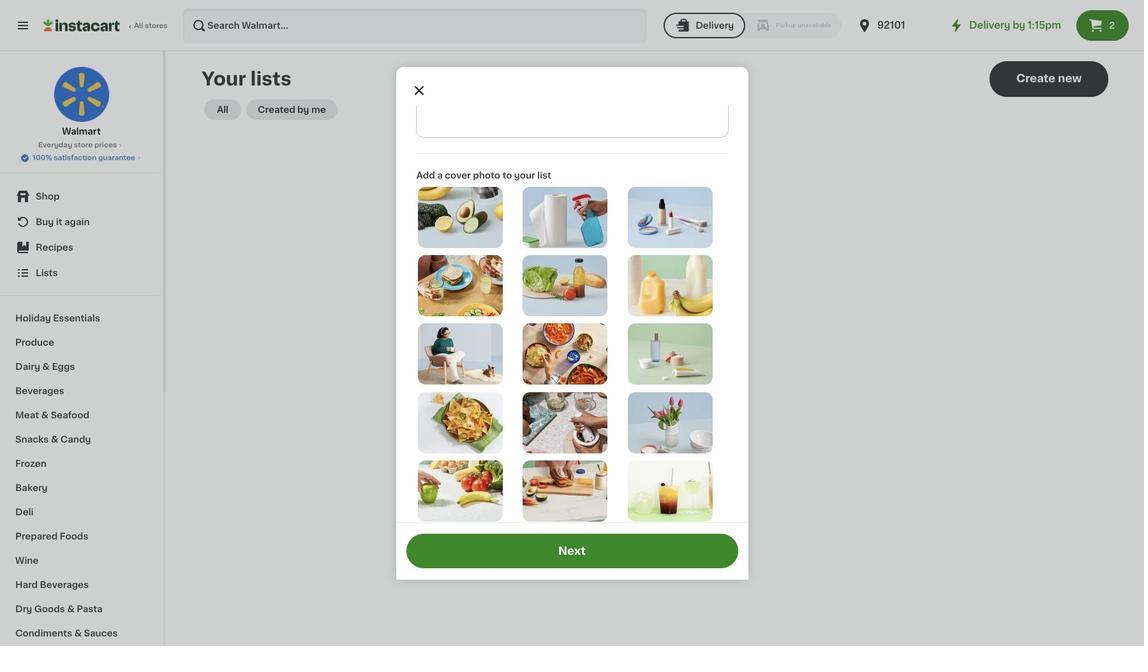 Task type: describe. For each thing, give the bounding box(es) containing it.
produce
[[15, 338, 54, 347]]

create for create new
[[1017, 73, 1056, 84]]

a table with two people sitting around it eating sandwiches with 2 glasses of lemon water, and cut vegetables on a plate. image
[[418, 255, 503, 317]]

deli
[[15, 508, 34, 517]]

add
[[417, 171, 435, 180]]

shop link
[[8, 184, 155, 209]]

hard beverages
[[15, 581, 89, 590]]

your lists
[[202, 70, 292, 88]]

lists for your
[[251, 70, 292, 88]]

create a list
[[622, 307, 689, 317]]

an apple, a small pitcher of milk, a banana, and a carton of 6 eggs. image
[[628, 530, 713, 591]]

prices
[[94, 142, 117, 149]]

hard
[[15, 581, 38, 590]]

cotton pads, ointment, cream, and bottle of liquid. image
[[628, 324, 713, 385]]

list_add_items dialog
[[396, 0, 749, 647]]

a small bottle of milk, a bowl and a whisk, a carton of 6 eggs, a bunch of tomatoes on the vine, sliced cheese, a head of lettuce, and a loaf of bread. image
[[418, 530, 503, 591]]

a person with white painted nails grinding some spices with a mortar and pestle. image
[[523, 393, 608, 454]]

everyday
[[38, 142, 72, 149]]

goods
[[34, 605, 65, 614]]

1 vertical spatial beverages
[[40, 581, 89, 590]]

an assortment of glasses increasing in height with various cocktails. image
[[628, 461, 713, 522]]

walmart link
[[53, 66, 110, 138]]

create new button
[[990, 61, 1109, 97]]

1:15pm
[[1029, 20, 1062, 30]]

your
[[202, 70, 246, 88]]

your
[[515, 171, 536, 180]]

recipes
[[36, 243, 73, 252]]

condiments & sauces link
[[8, 622, 155, 646]]

a small white vase of pink tulips, a stack of 3 white bowls, and a rolled napkin. image
[[628, 393, 713, 454]]

bakery
[[15, 484, 48, 493]]

prepared
[[15, 533, 58, 542]]

me
[[312, 105, 326, 114]]

snacks
[[15, 436, 49, 444]]

meat & seafood link
[[8, 404, 155, 428]]

all stores link
[[43, 8, 169, 43]]

a woman sitting on a chair wearing headphones holding a drink in her hand with a small brown dog on the floor by her side. image
[[418, 324, 503, 385]]

beverages link
[[8, 379, 155, 404]]

condiments & sauces
[[15, 630, 118, 639]]

again
[[65, 218, 90, 227]]

all stores
[[134, 22, 168, 29]]

dairy
[[15, 363, 40, 372]]

holiday essentials
[[15, 314, 100, 323]]

2 button
[[1077, 10, 1130, 41]]

everyday store prices link
[[38, 140, 125, 151]]

wine
[[15, 557, 39, 566]]

service type group
[[664, 13, 842, 38]]

produce link
[[8, 331, 155, 355]]

lists link
[[8, 261, 155, 286]]

& for snacks
[[51, 436, 58, 444]]

prepared foods link
[[8, 525, 155, 549]]

walmart logo image
[[53, 66, 110, 123]]

snacks & candy
[[15, 436, 91, 444]]

dry goods & pasta
[[15, 605, 103, 614]]

& for condiments
[[74, 630, 82, 639]]

& inside 'link'
[[67, 605, 75, 614]]

buy it again link
[[8, 209, 155, 235]]

to
[[503, 171, 512, 180]]

no
[[624, 265, 640, 275]]

created
[[258, 105, 295, 114]]

meat & seafood
[[15, 411, 89, 420]]

delivery for delivery
[[696, 21, 735, 30]]

new
[[1059, 73, 1083, 84]]

all button
[[204, 100, 241, 120]]

wine link
[[8, 549, 155, 573]]

a table with people sitting around it with a bowl of potato chips, doritos, and cheetos. image
[[523, 324, 608, 385]]

buy
[[36, 218, 54, 227]]

no lists yet lists you create will be saved here.
[[578, 265, 733, 288]]

delivery button
[[664, 13, 746, 38]]

lists for no
[[643, 265, 666, 275]]

a roll of paper towels, a gallon of orange juice, a small bottle of milk, a bunch of bananas. image
[[628, 255, 713, 317]]

seafood
[[51, 411, 89, 420]]

here.
[[711, 279, 733, 288]]

a for create
[[663, 307, 669, 317]]



Task type: vqa. For each thing, say whether or not it's contained in the screenshot.
All stores's "All"
yes



Task type: locate. For each thing, give the bounding box(es) containing it.
lists
[[251, 70, 292, 88], [643, 265, 666, 275]]

1 vertical spatial all
[[217, 105, 229, 114]]

candy
[[61, 436, 91, 444]]

1 vertical spatial a
[[663, 307, 669, 317]]

meat
[[15, 411, 39, 420]]

hard beverages link
[[8, 573, 155, 598]]

by left "1:15pm" on the top right of page
[[1014, 20, 1026, 30]]

1 horizontal spatial create
[[1017, 73, 1056, 84]]

shop
[[36, 192, 60, 201]]

deli link
[[8, 501, 155, 525]]

list inside create a list link
[[672, 307, 689, 317]]

create
[[1017, 73, 1056, 84], [622, 307, 660, 317]]

a for add
[[438, 171, 443, 180]]

& left eggs
[[42, 363, 50, 372]]

saved
[[682, 279, 709, 288]]

list right your
[[538, 171, 552, 180]]

0 vertical spatial lists
[[36, 269, 58, 278]]

satisfaction
[[54, 155, 97, 162]]

beverages up dry goods & pasta
[[40, 581, 89, 590]]

create inside 'create new' button
[[1017, 73, 1056, 84]]

delivery inside button
[[696, 21, 735, 30]]

cover
[[445, 171, 471, 180]]

holiday
[[15, 314, 51, 323]]

by for delivery
[[1014, 20, 1026, 30]]

buy it again
[[36, 218, 90, 227]]

by for created
[[298, 105, 309, 114]]

0 vertical spatial list
[[538, 171, 552, 180]]

92101
[[878, 20, 906, 30]]

100%
[[33, 155, 52, 162]]

frozen link
[[8, 452, 155, 476]]

None search field
[[183, 8, 648, 43]]

bowl of nachos covered in cheese. image
[[418, 393, 503, 454]]

prepared foods
[[15, 533, 88, 542]]

list down be on the right top
[[672, 307, 689, 317]]

instacart logo image
[[43, 18, 120, 33]]

delivery for delivery by 1:15pm
[[970, 20, 1011, 30]]

created by me
[[258, 105, 326, 114]]

0 vertical spatial all
[[134, 22, 143, 29]]

by inside button
[[298, 105, 309, 114]]

&
[[42, 363, 50, 372], [41, 411, 49, 420], [51, 436, 58, 444], [67, 605, 75, 614], [74, 630, 82, 639]]

dry
[[15, 605, 32, 614]]

snacks & candy link
[[8, 428, 155, 452]]

a bunch of kale, a sliced lemon, a half of an avocado, a cucumber, a bunch of bananas, and a blender. image
[[418, 187, 503, 248]]

next button
[[406, 534, 739, 569]]

a
[[438, 171, 443, 180], [663, 307, 669, 317]]

foods
[[60, 533, 88, 542]]

created by me button
[[246, 100, 338, 120]]

0 vertical spatial a
[[438, 171, 443, 180]]

lists inside no lists yet lists you create will be saved here.
[[578, 279, 599, 288]]

everyday store prices
[[38, 142, 117, 149]]

& right the meat
[[41, 411, 49, 420]]

all for all stores
[[134, 22, 143, 29]]

condiments
[[15, 630, 72, 639]]

1 vertical spatial lists
[[578, 279, 599, 288]]

create for create a list
[[622, 307, 660, 317]]

2
[[1110, 21, 1116, 30]]

create new
[[1017, 73, 1083, 84]]

all left 'stores'
[[134, 22, 143, 29]]

1 vertical spatial lists
[[643, 265, 666, 275]]

all down the your
[[217, 105, 229, 114]]

lists down recipes
[[36, 269, 58, 278]]

yet
[[668, 265, 687, 275]]

store
[[74, 142, 93, 149]]

pressed powder, foundation, lip stick, and makeup brushes. image
[[628, 187, 713, 248]]

all inside all "button"
[[217, 105, 229, 114]]

a person touching an apple, a banana, a bunch of tomatoes, and an assortment of other vegetables on a counter. image
[[418, 461, 503, 522]]

recipes link
[[8, 235, 155, 261]]

list inside list_add_items dialog
[[538, 171, 552, 180]]

create a list link
[[622, 305, 689, 319]]

stores
[[145, 22, 168, 29]]

1 horizontal spatial delivery
[[970, 20, 1011, 30]]

& for meat
[[41, 411, 49, 420]]

a head of lettuce, a half of a lemon, a bottle of sauce, a tomato, and a small baguette. image
[[523, 255, 608, 317]]

1 horizontal spatial list
[[672, 307, 689, 317]]

create down create
[[622, 307, 660, 317]]

create inside create a list link
[[622, 307, 660, 317]]

1 vertical spatial list
[[672, 307, 689, 317]]

bakery link
[[8, 476, 155, 501]]

& left candy
[[51, 436, 58, 444]]

0 vertical spatial create
[[1017, 73, 1056, 84]]

1 horizontal spatial by
[[1014, 20, 1026, 30]]

essentials
[[53, 314, 100, 323]]

sauces
[[84, 630, 118, 639]]

dairy & eggs
[[15, 363, 75, 372]]

lists inside no lists yet lists you create will be saved here.
[[643, 265, 666, 275]]

0 horizontal spatial delivery
[[696, 21, 735, 30]]

0 horizontal spatial all
[[134, 22, 143, 29]]

by left me
[[298, 105, 309, 114]]

delivery
[[970, 20, 1011, 30], [696, 21, 735, 30]]

a inside dialog
[[438, 171, 443, 180]]

0 horizontal spatial lists
[[251, 70, 292, 88]]

create left new
[[1017, 73, 1056, 84]]

next
[[559, 547, 586, 557]]

lists up will
[[643, 265, 666, 275]]

eggs
[[52, 363, 75, 372]]

1 horizontal spatial lists
[[578, 279, 599, 288]]

lists up created
[[251, 70, 292, 88]]

beverages down dairy & eggs
[[15, 387, 64, 396]]

create
[[620, 279, 649, 288]]

walmart
[[62, 127, 101, 136]]

a right add
[[438, 171, 443, 180]]

1 horizontal spatial lists
[[643, 265, 666, 275]]

0 vertical spatial lists
[[251, 70, 292, 88]]

all
[[134, 22, 143, 29], [217, 105, 229, 114]]

& left sauces
[[74, 630, 82, 639]]

frozen
[[15, 460, 46, 469]]

& left pasta
[[67, 605, 75, 614]]

dry goods & pasta link
[[8, 598, 155, 622]]

0 horizontal spatial lists
[[36, 269, 58, 278]]

all inside all stores link
[[134, 22, 143, 29]]

0 horizontal spatial by
[[298, 105, 309, 114]]

beverages
[[15, 387, 64, 396], [40, 581, 89, 590]]

a person preparing a sandwich on a cutting board, a bunch of carrots, a sliced avocado, a jar of mayonnaise, and a plate of potato chips. image
[[523, 461, 608, 522]]

guarantee
[[98, 155, 135, 162]]

1 vertical spatial create
[[622, 307, 660, 317]]

a wooden cutting board and knife, and a few sliced tomatoes and two whole tomatoes. image
[[523, 530, 608, 591]]

add a cover photo to your list
[[417, 171, 552, 180]]

92101 button
[[858, 8, 934, 43]]

0 vertical spatial by
[[1014, 20, 1026, 30]]

0 horizontal spatial a
[[438, 171, 443, 180]]

1 horizontal spatial all
[[217, 105, 229, 114]]

lists left you
[[578, 279, 599, 288]]

1 vertical spatial by
[[298, 105, 309, 114]]

will
[[651, 279, 666, 288]]

all for all
[[217, 105, 229, 114]]

photo
[[473, 171, 501, 180]]

0 vertical spatial beverages
[[15, 387, 64, 396]]

a roll of paper towels, a person holding a spray bottle of blue cleaning solution, and a sponge. image
[[523, 187, 608, 248]]

100% satisfaction guarantee button
[[20, 151, 143, 163]]

it
[[56, 218, 62, 227]]

0 horizontal spatial create
[[622, 307, 660, 317]]

pasta
[[77, 605, 103, 614]]

delivery by 1:15pm
[[970, 20, 1062, 30]]

by
[[1014, 20, 1026, 30], [298, 105, 309, 114]]

0 horizontal spatial list
[[538, 171, 552, 180]]

& for dairy
[[42, 363, 50, 372]]

delivery by 1:15pm link
[[950, 18, 1062, 33]]

100% satisfaction guarantee
[[33, 155, 135, 162]]

lists
[[36, 269, 58, 278], [578, 279, 599, 288]]

1 horizontal spatial a
[[663, 307, 669, 317]]

list
[[538, 171, 552, 180], [672, 307, 689, 317]]

a down will
[[663, 307, 669, 317]]

you
[[601, 279, 618, 288]]

dairy & eggs link
[[8, 355, 155, 379]]

be
[[668, 279, 680, 288]]

holiday essentials link
[[8, 307, 155, 331]]



